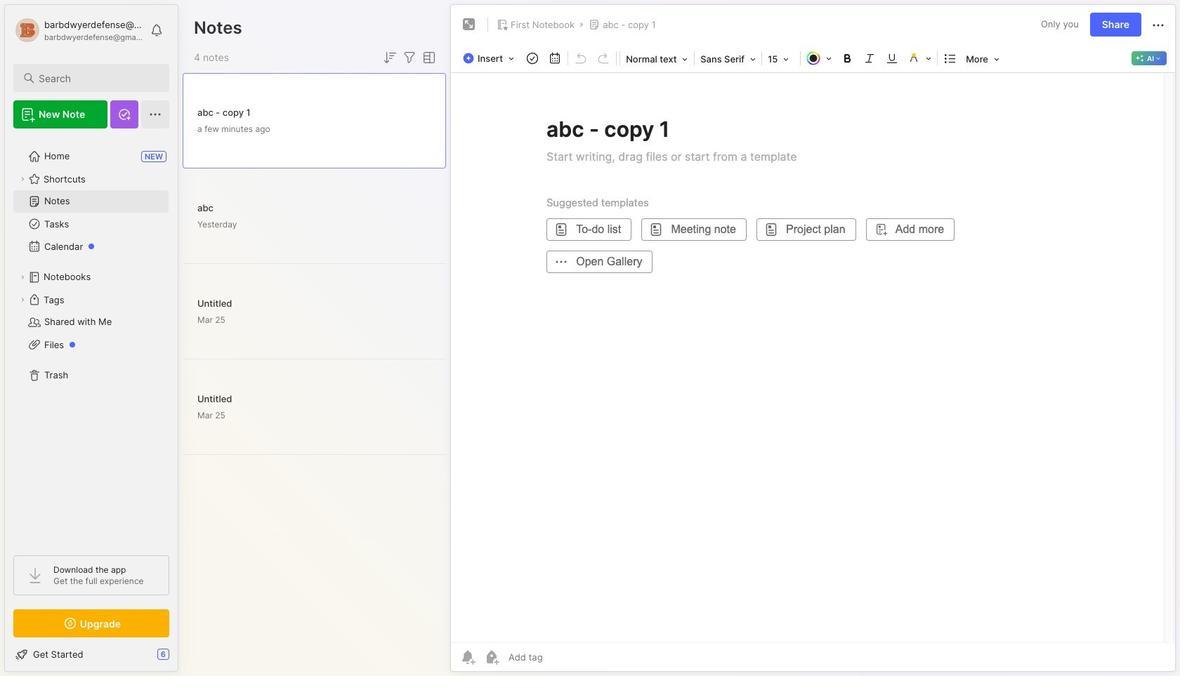 Task type: describe. For each thing, give the bounding box(es) containing it.
add filters image
[[401, 49, 418, 66]]

bulleted list image
[[941, 49, 961, 68]]

tree inside main element
[[5, 137, 178, 543]]

Heading level field
[[622, 49, 693, 69]]

Font size field
[[764, 49, 799, 69]]

underline image
[[883, 49, 903, 68]]

Search text field
[[39, 72, 157, 85]]

add a reminder image
[[460, 649, 477, 666]]

Note Editor text field
[[451, 72, 1176, 643]]

note window element
[[451, 4, 1177, 676]]

expand tags image
[[18, 296, 27, 304]]

Font family field
[[697, 49, 761, 69]]

italic image
[[860, 49, 880, 68]]

Highlight field
[[904, 49, 936, 68]]

Add tag field
[[507, 652, 614, 664]]

Sort options field
[[382, 49, 399, 66]]



Task type: vqa. For each thing, say whether or not it's contained in the screenshot.
Get Started
no



Task type: locate. For each thing, give the bounding box(es) containing it.
add tag image
[[484, 649, 500, 666]]

expand notebooks image
[[18, 273, 27, 282]]

More actions field
[[1151, 16, 1168, 34]]

Insert field
[[460, 49, 522, 68]]

expand note image
[[461, 16, 478, 33]]

none search field inside main element
[[39, 70, 157, 86]]

bold image
[[838, 49, 858, 68]]

Add filters field
[[401, 49, 418, 66]]

calendar event image
[[546, 49, 565, 68]]

task image
[[523, 49, 543, 68]]

Font color field
[[803, 49, 837, 68]]

main element
[[0, 0, 183, 677]]

tree
[[5, 137, 178, 543]]

None search field
[[39, 70, 157, 86]]

click to collapse image
[[177, 651, 188, 668]]

View options field
[[418, 49, 438, 66]]

Account field
[[13, 16, 143, 44]]

Help and Learning task checklist field
[[5, 644, 178, 666]]

more actions image
[[1151, 17, 1168, 34]]

More field
[[962, 49, 1004, 69]]



